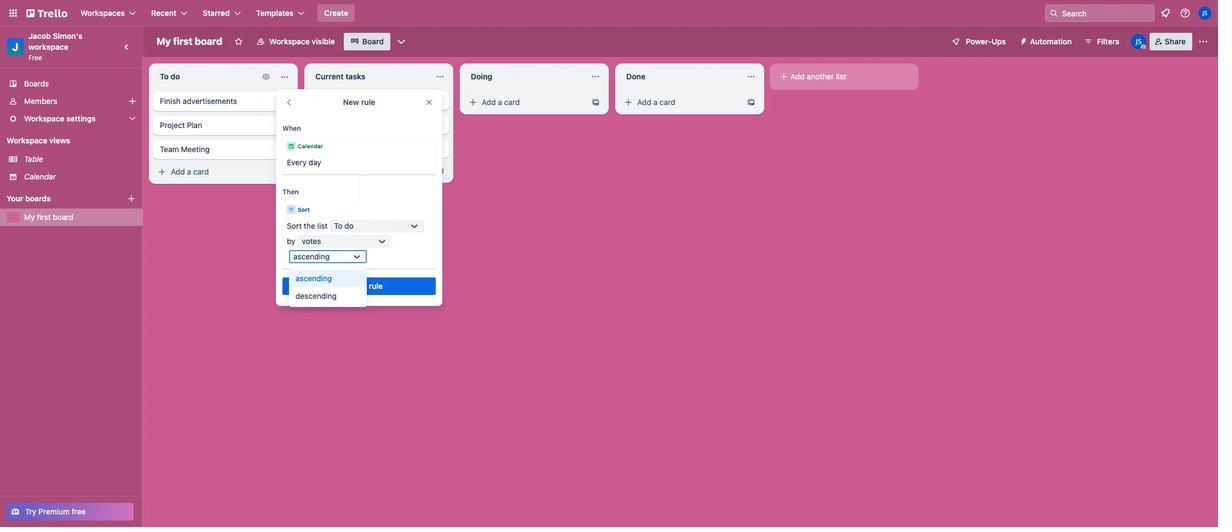Task type: vqa. For each thing, say whether or not it's contained in the screenshot.
workspace visible button
yes



Task type: describe. For each thing, give the bounding box(es) containing it.
when
[[283, 124, 301, 133]]

power-ups button
[[944, 33, 1013, 50]]

list for sort the list
[[317, 221, 328, 231]]

boards
[[24, 79, 49, 88]]

your
[[7, 194, 23, 203]]

workspace settings button
[[0, 110, 142, 128]]

finish advertisements link for to do text field
[[153, 91, 294, 111]]

then
[[283, 188, 299, 196]]

my first board link
[[24, 212, 136, 223]]

votes
[[302, 237, 321, 246]]

back to home image
[[26, 4, 67, 22]]

1 vertical spatial ascending
[[296, 274, 332, 283]]

a for the leftmost create from template… icon
[[187, 167, 191, 176]]

workspace for workspace views
[[7, 136, 47, 145]]

0 vertical spatial create from template… image
[[591, 98, 600, 107]]

project plan link
[[153, 116, 294, 135]]

try
[[25, 507, 36, 516]]

workspaces button
[[74, 4, 142, 22]]

add inside button
[[336, 281, 350, 291]]

my first board inside board name text field
[[157, 36, 222, 47]]

add another list
[[791, 72, 847, 81]]

customize views image
[[396, 36, 407, 47]]

calendar inside calendar link
[[24, 172, 56, 181]]

finish for to do text field
[[160, 96, 181, 106]]

1 horizontal spatial create from template… image
[[747, 98, 756, 107]]

add a card down the done text field
[[637, 97, 676, 107]]

1 vertical spatial my first board
[[24, 212, 73, 222]]

the
[[304, 221, 315, 231]]

new
[[343, 97, 359, 107]]

my inside board name text field
[[157, 36, 171, 47]]

1 vertical spatial board
[[53, 212, 73, 222]]

0 notifications image
[[1159, 7, 1172, 20]]

list for add another list
[[836, 72, 847, 81]]

to do
[[334, 221, 354, 231]]

workspace settings
[[24, 114, 96, 123]]

create button
[[318, 4, 355, 22]]

visible
[[312, 37, 335, 46]]

project plan
[[160, 120, 202, 130]]

filters button
[[1081, 33, 1123, 50]]

free
[[28, 54, 42, 62]]

card down the plan
[[193, 167, 209, 176]]

star or unstar board image
[[234, 37, 243, 46]]

workspace navigation collapse icon image
[[119, 39, 135, 55]]

workspace
[[28, 42, 68, 51]]

boards link
[[0, 75, 142, 93]]

add a card down doing text box
[[482, 97, 520, 107]]

open information menu image
[[1180, 8, 1191, 19]]

meeting for to do text field
[[181, 145, 210, 154]]

finish advertisements for current tasks text field
[[315, 95, 393, 105]]

starred
[[203, 8, 230, 18]]

add board image
[[127, 194, 136, 203]]

team meeting link for current tasks text field
[[309, 139, 449, 158]]

ups
[[992, 37, 1006, 46]]

share button
[[1150, 33, 1193, 50]]

add new rule
[[336, 281, 383, 291]]

plan
[[187, 120, 202, 130]]

0 vertical spatial ascending
[[293, 252, 330, 261]]

1 vertical spatial sm image
[[157, 166, 168, 177]]

calendar link
[[24, 171, 136, 182]]

first inside board name text field
[[173, 36, 193, 47]]

add for the leftmost create from template… icon
[[171, 167, 185, 176]]

search image
[[1050, 9, 1059, 18]]

workspace views
[[7, 136, 70, 145]]

jacob simon's workspace link
[[28, 31, 84, 51]]

members
[[24, 96, 57, 106]]

power-
[[966, 37, 992, 46]]

Board name text field
[[151, 33, 228, 50]]

workspace for workspace visible
[[269, 37, 310, 46]]

recent
[[151, 8, 176, 18]]

this member is an admin of this board. image
[[1141, 44, 1146, 49]]

sm image for leftmost create from template… image
[[312, 165, 323, 176]]

Doing text field
[[464, 68, 585, 85]]

1 vertical spatial jacob simon (jacobsimon16) image
[[1131, 34, 1147, 49]]

Done text field
[[620, 68, 740, 85]]



Task type: locate. For each thing, give the bounding box(es) containing it.
0 horizontal spatial board
[[53, 212, 73, 222]]

1 vertical spatial sort
[[287, 221, 302, 231]]

1 horizontal spatial advertisements
[[338, 95, 393, 105]]

table link
[[24, 154, 136, 165]]

add a card right day
[[326, 166, 364, 175]]

rule
[[361, 97, 375, 107], [369, 281, 383, 291]]

calendar up day
[[298, 143, 323, 149]]

a for rightmost create from template… image
[[654, 97, 658, 107]]

0 vertical spatial my first board
[[157, 36, 222, 47]]

0 vertical spatial workspace
[[269, 37, 310, 46]]

new
[[352, 281, 367, 291]]

first inside my first board link
[[37, 212, 51, 222]]

sort left the
[[287, 221, 302, 231]]

1 horizontal spatial team meeting link
[[309, 139, 449, 158]]

sort for sort
[[298, 206, 310, 213]]

0 horizontal spatial calendar
[[24, 172, 56, 181]]

starred button
[[196, 4, 247, 22]]

0 horizontal spatial jacob simon (jacobsimon16) image
[[1131, 34, 1147, 49]]

finish advertisements link for current tasks text field
[[309, 90, 449, 110]]

team meeting link for to do text field
[[153, 140, 294, 159]]

workspace
[[269, 37, 310, 46], [24, 114, 64, 123], [7, 136, 47, 145]]

meeting down the plan
[[181, 145, 210, 154]]

workspace down members
[[24, 114, 64, 123]]

finish for current tasks text field
[[315, 95, 336, 105]]

members link
[[0, 93, 142, 110]]

0 horizontal spatial advertisements
[[183, 96, 237, 106]]

finish advertisements link up the project plan link
[[153, 91, 294, 111]]

finish advertisements link down current tasks text field
[[309, 90, 449, 110]]

add for rightmost create from template… image
[[637, 97, 652, 107]]

workspaces
[[80, 8, 125, 18]]

0 vertical spatial rule
[[361, 97, 375, 107]]

try premium free button
[[7, 503, 134, 521]]

first down recent dropdown button
[[173, 36, 193, 47]]

meeting
[[337, 143, 365, 153], [181, 145, 210, 154]]

1 horizontal spatial create from template… image
[[591, 98, 600, 107]]

first down "boards"
[[37, 212, 51, 222]]

a down the done text field
[[654, 97, 658, 107]]

sm image inside automation button
[[1015, 33, 1030, 48]]

my down recent
[[157, 36, 171, 47]]

calendar
[[298, 143, 323, 149], [24, 172, 56, 181]]

0 horizontal spatial sm image
[[157, 166, 168, 177]]

advertisements for to do text field
[[183, 96, 237, 106]]

card
[[504, 97, 520, 107], [660, 97, 676, 107], [349, 166, 364, 175], [193, 167, 209, 176]]

free
[[72, 507, 86, 516]]

finish up project
[[160, 96, 181, 106]]

1 horizontal spatial finish
[[315, 95, 336, 105]]

finish advertisements link
[[309, 90, 449, 110], [153, 91, 294, 111]]

sm image for rightmost create from template… image
[[623, 97, 634, 108]]

0 vertical spatial my
[[157, 36, 171, 47]]

0 horizontal spatial team meeting link
[[153, 140, 294, 159]]

by
[[287, 237, 296, 246]]

1 horizontal spatial finish advertisements
[[315, 95, 393, 105]]

ascending down votes
[[293, 252, 330, 261]]

advertisements down to do text field
[[183, 96, 237, 106]]

finish advertisements up the plan
[[160, 96, 237, 106]]

workspace visible
[[269, 37, 335, 46]]

team meeting link down 'new rule'
[[309, 139, 449, 158]]

add a card link
[[464, 95, 587, 110], [620, 95, 743, 110], [309, 163, 432, 179], [153, 164, 276, 180]]

1 vertical spatial list
[[317, 221, 328, 231]]

sm image left "add another list"
[[779, 71, 790, 82]]

add for top create from template… icon
[[482, 97, 496, 107]]

add a card
[[482, 97, 520, 107], [637, 97, 676, 107], [326, 166, 364, 175], [171, 167, 209, 176]]

0 horizontal spatial meeting
[[181, 145, 210, 154]]

0 vertical spatial jacob simon (jacobsimon16) image
[[1199, 7, 1212, 20]]

project
[[160, 120, 185, 130]]

boards
[[25, 194, 51, 203]]

1 horizontal spatial my
[[157, 36, 171, 47]]

board down starred at the left top of page
[[195, 36, 222, 47]]

1 horizontal spatial finish advertisements link
[[309, 90, 449, 110]]

a down doing text box
[[498, 97, 502, 107]]

rule inside the add new rule button
[[369, 281, 383, 291]]

team meeting for the bottommost sm icon
[[160, 145, 210, 154]]

team meeting for leftmost create from template… image's sm image
[[315, 143, 365, 153]]

0 horizontal spatial finish advertisements link
[[153, 91, 294, 111]]

card down doing text box
[[504, 97, 520, 107]]

workspace for workspace settings
[[24, 114, 64, 123]]

a for leftmost create from template… image
[[343, 166, 347, 175]]

team for current tasks text field's team meeting link
[[315, 143, 334, 153]]

card right day
[[349, 166, 364, 175]]

every
[[287, 158, 307, 167]]

premium
[[38, 507, 70, 516]]

sort
[[298, 206, 310, 213], [287, 221, 302, 231]]

add left new on the bottom
[[336, 281, 350, 291]]

1 horizontal spatial meeting
[[337, 143, 365, 153]]

templates button
[[250, 4, 311, 22]]

0 vertical spatial board
[[195, 36, 222, 47]]

board
[[362, 37, 384, 46]]

share
[[1165, 37, 1186, 46]]

filters
[[1097, 37, 1120, 46]]

0 vertical spatial first
[[173, 36, 193, 47]]

my
[[157, 36, 171, 47], [24, 212, 35, 222]]

advertisements down current tasks text field
[[338, 95, 393, 105]]

to
[[334, 221, 343, 231]]

day
[[309, 158, 321, 167]]

finish advertisements down current tasks text field
[[315, 95, 393, 105]]

card down the done text field
[[660, 97, 676, 107]]

1 vertical spatial calendar
[[24, 172, 56, 181]]

meeting down new
[[337, 143, 365, 153]]

add down project plan
[[171, 167, 185, 176]]

workspace inside 'button'
[[269, 37, 310, 46]]

finish left new
[[315, 95, 336, 105]]

1 horizontal spatial list
[[836, 72, 847, 81]]

add right day
[[326, 166, 340, 175]]

add new rule button
[[283, 278, 436, 295]]

descending
[[296, 291, 337, 301]]

Search field
[[1059, 5, 1154, 21]]

finish advertisements for to do text field
[[160, 96, 237, 106]]

sort up sort the list
[[298, 206, 310, 213]]

team for team meeting link for to do text field
[[160, 145, 179, 154]]

team meeting link
[[309, 139, 449, 158], [153, 140, 294, 159]]

jacob simon (jacobsimon16) image right filters at the top of page
[[1131, 34, 1147, 49]]

0 horizontal spatial create from template… image
[[280, 168, 289, 176]]

jacob simon's workspace free
[[28, 31, 84, 62]]

0 horizontal spatial team meeting
[[160, 145, 210, 154]]

my first board
[[157, 36, 222, 47], [24, 212, 73, 222]]

new rule
[[343, 97, 375, 107]]

1 horizontal spatial board
[[195, 36, 222, 47]]

1 horizontal spatial team meeting
[[315, 143, 365, 153]]

sm image
[[779, 71, 790, 82], [157, 166, 168, 177]]

sm image for top create from template… icon
[[468, 97, 479, 108]]

finish advertisements
[[315, 95, 393, 105], [160, 96, 237, 106]]

board link
[[344, 33, 390, 50]]

add
[[791, 72, 805, 81], [482, 97, 496, 107], [637, 97, 652, 107], [326, 166, 340, 175], [171, 167, 185, 176], [336, 281, 350, 291]]

add down doing text box
[[482, 97, 496, 107]]

show menu image
[[1198, 36, 1209, 47]]

1 horizontal spatial calendar
[[298, 143, 323, 149]]

Current tasks text field
[[309, 68, 429, 85]]

0 horizontal spatial team
[[160, 145, 179, 154]]

another
[[807, 72, 834, 81]]

list right another
[[836, 72, 847, 81]]

0 vertical spatial create from template… image
[[747, 98, 756, 107]]

1 vertical spatial workspace
[[24, 114, 64, 123]]

workspace up table
[[7, 136, 47, 145]]

1 horizontal spatial team
[[315, 143, 334, 153]]

a
[[498, 97, 502, 107], [654, 97, 658, 107], [343, 166, 347, 175], [187, 167, 191, 176]]

templates
[[256, 8, 294, 18]]

team up day
[[315, 143, 334, 153]]

sm image
[[1015, 33, 1030, 48], [261, 71, 272, 82], [468, 97, 479, 108], [623, 97, 634, 108], [312, 165, 323, 176]]

sm image down project
[[157, 166, 168, 177]]

0 horizontal spatial my
[[24, 212, 35, 222]]

first
[[173, 36, 193, 47], [37, 212, 51, 222]]

your boards
[[7, 194, 51, 203]]

0 horizontal spatial finish advertisements
[[160, 96, 237, 106]]

try premium free
[[25, 507, 86, 516]]

rule right new
[[361, 97, 375, 107]]

1 vertical spatial rule
[[369, 281, 383, 291]]

team meeting link down the project plan link
[[153, 140, 294, 159]]

add left another
[[791, 72, 805, 81]]

To do text field
[[153, 68, 256, 85]]

0 horizontal spatial finish
[[160, 96, 181, 106]]

my first board down recent dropdown button
[[157, 36, 222, 47]]

advertisements
[[338, 95, 393, 105], [183, 96, 237, 106]]

board inside text field
[[195, 36, 222, 47]]

simon's
[[53, 31, 82, 41]]

0 horizontal spatial my first board
[[24, 212, 73, 222]]

add a card down the plan
[[171, 167, 209, 176]]

advertisements for current tasks text field
[[338, 95, 393, 105]]

automation button
[[1015, 33, 1079, 50]]

1 horizontal spatial my first board
[[157, 36, 222, 47]]

sm image inside add another list link
[[779, 71, 790, 82]]

1 horizontal spatial first
[[173, 36, 193, 47]]

create from template… image
[[747, 98, 756, 107], [436, 166, 445, 175]]

jacob simon (jacobsimon16) image right open information menu icon
[[1199, 7, 1212, 20]]

ascending
[[293, 252, 330, 261], [296, 274, 332, 283]]

1 vertical spatial create from template… image
[[280, 168, 289, 176]]

calendar down table
[[24, 172, 56, 181]]

board down the your boards with 1 items element
[[53, 212, 73, 222]]

finish
[[315, 95, 336, 105], [160, 96, 181, 106]]

1 horizontal spatial jacob simon (jacobsimon16) image
[[1199, 7, 1212, 20]]

j link
[[7, 38, 24, 56]]

list
[[836, 72, 847, 81], [317, 221, 328, 231]]

table
[[24, 154, 43, 164]]

team down project
[[160, 145, 179, 154]]

workspace inside dropdown button
[[24, 114, 64, 123]]

1 vertical spatial my
[[24, 212, 35, 222]]

sort for sort the list
[[287, 221, 302, 231]]

primary element
[[0, 0, 1218, 26]]

0 horizontal spatial first
[[37, 212, 51, 222]]

jacob simon (jacobsimon16) image
[[1199, 7, 1212, 20], [1131, 34, 1147, 49]]

workspace visible button
[[250, 33, 342, 50]]

add another list link
[[774, 68, 915, 85]]

0 vertical spatial list
[[836, 72, 847, 81]]

a down the plan
[[187, 167, 191, 176]]

a right day
[[343, 166, 347, 175]]

every day
[[287, 158, 321, 167]]

0 vertical spatial sm image
[[779, 71, 790, 82]]

team meeting up day
[[315, 143, 365, 153]]

views
[[49, 136, 70, 145]]

my first board down the your boards with 1 items element
[[24, 212, 73, 222]]

add for leftmost create from template… image
[[326, 166, 340, 175]]

ascending up descending
[[296, 274, 332, 283]]

list right the
[[317, 221, 328, 231]]

0 vertical spatial sort
[[298, 206, 310, 213]]

settings
[[66, 114, 96, 123]]

power-ups
[[966, 37, 1006, 46]]

sort the list
[[287, 221, 328, 231]]

1 vertical spatial first
[[37, 212, 51, 222]]

a for top create from template… icon
[[498, 97, 502, 107]]

automation
[[1030, 37, 1072, 46]]

0 vertical spatial calendar
[[298, 143, 323, 149]]

do
[[345, 221, 354, 231]]

workspace down templates popup button
[[269, 37, 310, 46]]

meeting for current tasks text field
[[337, 143, 365, 153]]

your boards with 1 items element
[[7, 192, 111, 205]]

j
[[12, 41, 18, 53]]

team meeting
[[315, 143, 365, 153], [160, 145, 210, 154]]

jacob
[[28, 31, 51, 41]]

team
[[315, 143, 334, 153], [160, 145, 179, 154]]

board
[[195, 36, 222, 47], [53, 212, 73, 222]]

2 vertical spatial workspace
[[7, 136, 47, 145]]

create from template… image
[[591, 98, 600, 107], [280, 168, 289, 176]]

0 horizontal spatial list
[[317, 221, 328, 231]]

team meeting down project plan
[[160, 145, 210, 154]]

0 horizontal spatial create from template… image
[[436, 166, 445, 175]]

1 vertical spatial create from template… image
[[436, 166, 445, 175]]

my inside my first board link
[[24, 212, 35, 222]]

create
[[324, 8, 348, 18]]

rule right new on the bottom
[[369, 281, 383, 291]]

my down your boards
[[24, 212, 35, 222]]

add down the done text field
[[637, 97, 652, 107]]

recent button
[[145, 4, 194, 22]]

1 horizontal spatial sm image
[[779, 71, 790, 82]]



